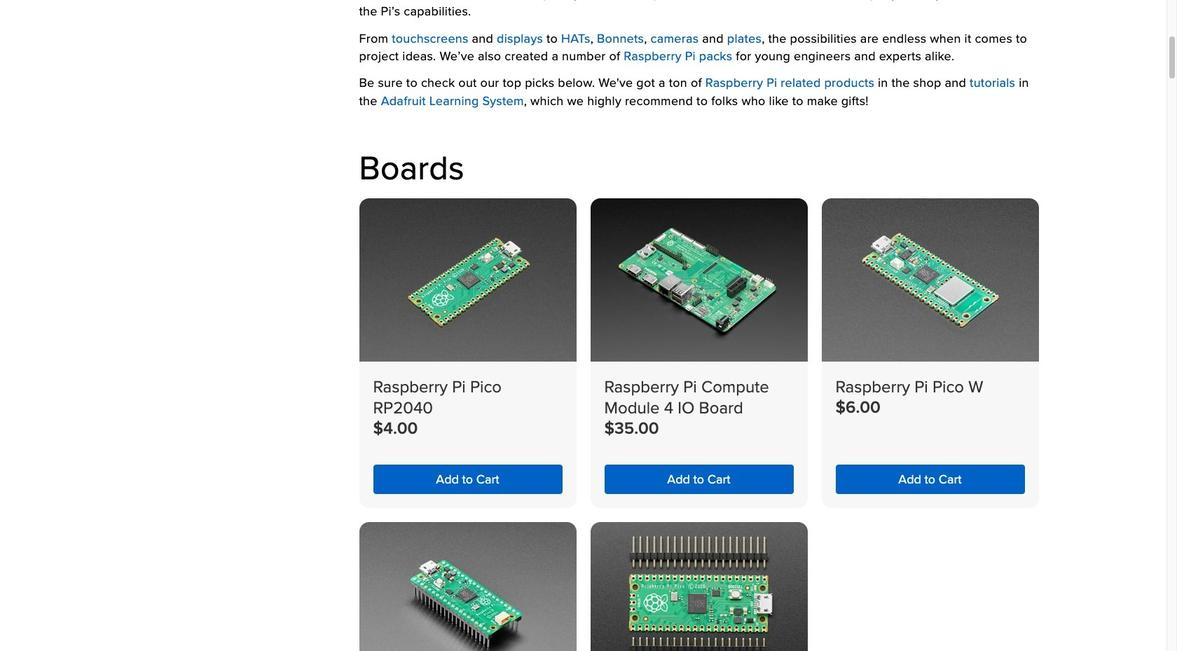 Task type: locate. For each thing, give the bounding box(es) containing it.
top view of raspberry pi pico with two 20-pin male headers. image
[[591, 522, 808, 651]]



Task type: describe. For each thing, give the bounding box(es) containing it.
angle shot of raspberry pi pico rp2040 image
[[359, 198, 577, 361]]

angled shot of a green microcontroller with castellated pads. image
[[822, 198, 1039, 361]]

angled shot of a skinny green microcontroller with headers. image
[[359, 522, 577, 651]]

angled shot of large raspberry pi compute module 4 i/o board. image
[[591, 198, 808, 361]]



Task type: vqa. For each thing, say whether or not it's contained in the screenshot.
Angled shot of a green microcontroller with castellated pads. IMAGE
yes



